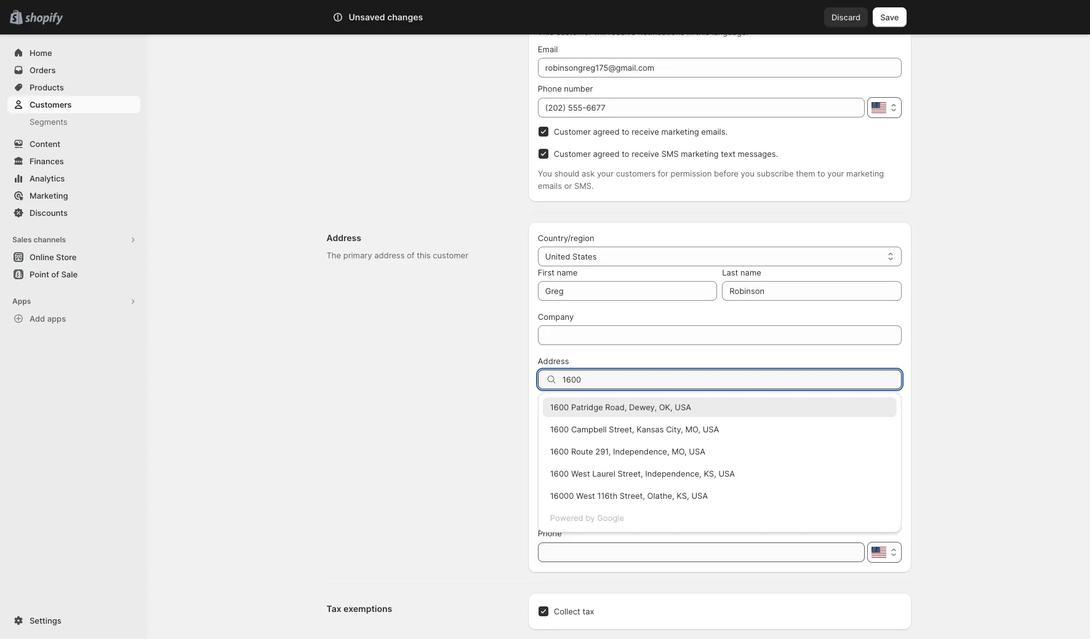 Task type: vqa. For each thing, say whether or not it's contained in the screenshot.
First name text box
yes



Task type: describe. For each thing, give the bounding box(es) containing it.
1600 for 1600 route 291, independence, mo, usa
[[550, 447, 569, 457]]

tax
[[327, 604, 342, 615]]

add
[[30, 314, 45, 324]]

Address text field
[[563, 370, 902, 390]]

west for 16000
[[576, 491, 595, 501]]

apps
[[47, 314, 66, 324]]

analytics
[[30, 174, 65, 184]]

finances link
[[7, 153, 140, 170]]

online store
[[30, 252, 77, 262]]

street, for 116th
[[620, 491, 645, 501]]

name for first name
[[557, 268, 578, 278]]

should
[[554, 169, 580, 179]]

city,
[[666, 425, 683, 435]]

1600 route 291, independence, mo, usa
[[550, 447, 706, 457]]

powered
[[550, 514, 584, 523]]

kansas
[[637, 425, 664, 435]]

powered by google
[[550, 514, 624, 523]]

company
[[538, 312, 574, 322]]

apartment,
[[538, 401, 581, 411]]

agreed for customer agreed to receive sms marketing text messages.
[[593, 149, 620, 159]]

marketing link
[[7, 187, 140, 204]]

home link
[[7, 44, 140, 62]]

discounts link
[[7, 204, 140, 222]]

agreed for customer agreed to receive marketing emails.
[[593, 127, 620, 137]]

select a state
[[730, 464, 782, 474]]

apps
[[12, 297, 31, 306]]

permission
[[671, 169, 712, 179]]

etc.
[[606, 401, 620, 411]]

customer agreed to receive marketing emails.
[[554, 127, 728, 137]]

Last name text field
[[722, 281, 902, 301]]

united states
[[546, 252, 597, 262]]

1600 patridge road, dewey, ok, usa
[[550, 403, 692, 413]]

to inside you should ask your customers for permission before you subscribe them to your marketing emails or sms.
[[818, 169, 826, 179]]

number
[[564, 84, 593, 94]]

phone for phone number
[[538, 84, 562, 94]]

by
[[586, 514, 595, 523]]

store
[[56, 252, 77, 262]]

you
[[741, 169, 755, 179]]

apps button
[[7, 293, 140, 310]]

0 horizontal spatial this
[[417, 251, 431, 260]]

address
[[375, 251, 405, 260]]

1 vertical spatial independence,
[[646, 469, 702, 479]]

email
[[538, 44, 558, 54]]

search
[[387, 12, 413, 22]]

address list box
[[538, 398, 902, 528]]

powered by google option
[[538, 506, 902, 528]]

finances
[[30, 156, 64, 166]]

291,
[[596, 447, 611, 457]]

16000 west 116th street, olathe, ks, usa
[[550, 491, 708, 501]]

select
[[730, 464, 754, 474]]

usa for olathe,
[[692, 491, 708, 501]]

marketing inside you should ask your customers for permission before you subscribe them to your marketing emails or sms.
[[847, 169, 884, 179]]

messages.
[[738, 149, 779, 159]]

exemptions
[[344, 604, 392, 615]]

analytics link
[[7, 170, 140, 187]]

city
[[538, 445, 553, 455]]

subscribe
[[757, 169, 794, 179]]

1600 patridge road, dewey, ok, usa option
[[538, 398, 902, 418]]

zip
[[538, 485, 550, 495]]

online store button
[[0, 249, 148, 266]]

sales
[[12, 235, 32, 244]]

ok,
[[659, 403, 673, 413]]

street, for laurel
[[618, 469, 643, 479]]

receive for notifications
[[609, 27, 636, 37]]

google
[[597, 514, 624, 523]]

settings link
[[7, 613, 140, 630]]

1600 campbell street, kansas city, mo, usa
[[550, 425, 720, 435]]

country/region
[[538, 233, 595, 243]]

shopify image
[[25, 13, 63, 25]]

primary
[[343, 251, 372, 260]]

segments
[[30, 117, 68, 127]]

campbell
[[571, 425, 607, 435]]

First name text field
[[538, 281, 718, 301]]

last name
[[722, 268, 762, 278]]

Phone number text field
[[538, 98, 865, 118]]

ks, for olathe,
[[677, 491, 690, 501]]

Email email field
[[538, 58, 902, 78]]

marketing
[[30, 191, 68, 201]]

tax
[[583, 607, 595, 617]]

route
[[571, 447, 593, 457]]

receive for sms
[[632, 149, 659, 159]]

zip code
[[538, 485, 571, 495]]

online store link
[[7, 249, 140, 266]]

sms
[[662, 149, 679, 159]]

1600 west laurel street, independence, ks, usa
[[550, 469, 735, 479]]

west for 1600
[[571, 469, 590, 479]]

sales channels
[[12, 235, 66, 244]]

olathe,
[[648, 491, 675, 501]]

phone number
[[538, 84, 593, 94]]

segments link
[[7, 113, 140, 131]]

united states (+1) image
[[872, 102, 886, 113]]

orders
[[30, 65, 56, 75]]

usa inside option
[[675, 403, 692, 413]]

add apps button
[[7, 310, 140, 328]]

1 vertical spatial mo,
[[672, 447, 687, 457]]

Phone text field
[[538, 543, 865, 563]]

last
[[722, 268, 739, 278]]

notifications
[[638, 27, 685, 37]]

0 horizontal spatial customer
[[433, 251, 469, 260]]

2 your from the left
[[828, 169, 845, 179]]

0 vertical spatial of
[[407, 251, 415, 260]]



Task type: locate. For each thing, give the bounding box(es) containing it.
1 horizontal spatial customer
[[556, 27, 592, 37]]

0 vertical spatial phone
[[538, 84, 562, 94]]

apartment, suite, etc.
[[538, 401, 620, 411]]

will
[[594, 27, 606, 37]]

for
[[658, 169, 669, 179]]

street, up 16000 west 116th street, olathe, ks, usa at the bottom right of the page
[[618, 469, 643, 479]]

mo, right city,
[[686, 425, 701, 435]]

0 vertical spatial street,
[[609, 425, 635, 435]]

point
[[30, 270, 49, 280]]

or
[[564, 181, 572, 191]]

usa for independence,
[[719, 469, 735, 479]]

name for last name
[[741, 268, 762, 278]]

0 vertical spatial agreed
[[593, 127, 620, 137]]

usa for city,
[[703, 425, 720, 435]]

0 horizontal spatial address
[[327, 233, 361, 243]]

1 horizontal spatial ks,
[[704, 469, 717, 479]]

this right in
[[696, 27, 710, 37]]

add apps
[[30, 314, 66, 324]]

emails.
[[702, 127, 728, 137]]

address
[[327, 233, 361, 243], [538, 357, 569, 366]]

home
[[30, 48, 52, 58]]

customer right address
[[433, 251, 469, 260]]

in
[[687, 27, 694, 37]]

this
[[538, 27, 554, 37]]

0 vertical spatial receive
[[609, 27, 636, 37]]

1600 left the route
[[550, 447, 569, 457]]

united
[[546, 252, 571, 262]]

a
[[756, 464, 760, 474]]

customer left will
[[556, 27, 592, 37]]

1 vertical spatial to
[[622, 149, 630, 159]]

1 vertical spatial marketing
[[681, 149, 719, 159]]

0 vertical spatial customer
[[556, 27, 592, 37]]

phone left the number
[[538, 84, 562, 94]]

1 horizontal spatial this
[[696, 27, 710, 37]]

1600 up code
[[550, 469, 569, 479]]

sale
[[61, 270, 78, 280]]

customer for customer agreed to receive marketing emails.
[[554, 127, 591, 137]]

1 horizontal spatial name
[[741, 268, 762, 278]]

discard button
[[825, 7, 868, 27]]

of left 'sale'
[[51, 270, 59, 280]]

address down company
[[538, 357, 569, 366]]

1600 for 1600 campbell street, kansas city, mo, usa
[[550, 425, 569, 435]]

phone
[[538, 84, 562, 94], [538, 529, 562, 539]]

state
[[763, 464, 782, 474]]

independence, up the olathe,
[[646, 469, 702, 479]]

2 agreed from the top
[[593, 149, 620, 159]]

customer
[[556, 27, 592, 37], [433, 251, 469, 260]]

0 vertical spatial to
[[622, 127, 630, 137]]

united states (+1) image
[[872, 547, 886, 559]]

1600 down apartment,
[[550, 425, 569, 435]]

save
[[881, 12, 899, 22]]

to for sms
[[622, 149, 630, 159]]

point of sale button
[[0, 266, 148, 283]]

name
[[557, 268, 578, 278], [741, 268, 762, 278]]

1600
[[550, 403, 569, 413], [550, 425, 569, 435], [550, 447, 569, 457], [550, 469, 569, 479]]

to for marketing
[[622, 127, 630, 137]]

1 horizontal spatial of
[[407, 251, 415, 260]]

to
[[622, 127, 630, 137], [622, 149, 630, 159], [818, 169, 826, 179]]

0 horizontal spatial name
[[557, 268, 578, 278]]

text
[[721, 149, 736, 159]]

address up the
[[327, 233, 361, 243]]

1600 for 1600 west laurel street, independence, ks, usa
[[550, 469, 569, 479]]

2 customer from the top
[[554, 149, 591, 159]]

1600 for 1600 patridge road, dewey, ok, usa
[[550, 403, 569, 413]]

laurel
[[593, 469, 616, 479]]

3 1600 from the top
[[550, 447, 569, 457]]

mo, down city,
[[672, 447, 687, 457]]

sms.
[[574, 181, 594, 191]]

west left 116th on the right bottom of the page
[[576, 491, 595, 501]]

1 vertical spatial agreed
[[593, 149, 620, 159]]

0 vertical spatial ks,
[[704, 469, 717, 479]]

discounts
[[30, 208, 68, 218]]

1 horizontal spatial your
[[828, 169, 845, 179]]

unsaved
[[349, 12, 385, 22]]

0 vertical spatial marketing
[[662, 127, 699, 137]]

products
[[30, 83, 64, 92]]

0 vertical spatial address
[[327, 233, 361, 243]]

2 vertical spatial receive
[[632, 149, 659, 159]]

1 your from the left
[[597, 169, 614, 179]]

1 vertical spatial of
[[51, 270, 59, 280]]

unsaved changes
[[349, 12, 423, 22]]

name right the last
[[741, 268, 762, 278]]

west down the route
[[571, 469, 590, 479]]

first name
[[538, 268, 578, 278]]

Company text field
[[538, 326, 902, 345]]

1 vertical spatial street,
[[618, 469, 643, 479]]

of
[[407, 251, 415, 260], [51, 270, 59, 280]]

0 vertical spatial this
[[696, 27, 710, 37]]

name down united states
[[557, 268, 578, 278]]

content link
[[7, 135, 140, 153]]

save button
[[873, 7, 907, 27]]

1 name from the left
[[557, 268, 578, 278]]

you should ask your customers for permission before you subscribe them to your marketing emails or sms.
[[538, 169, 884, 191]]

street, down 1600 patridge road, dewey, ok, usa
[[609, 425, 635, 435]]

point of sale link
[[7, 266, 140, 283]]

4 1600 from the top
[[550, 469, 569, 479]]

0 vertical spatial customer
[[554, 127, 591, 137]]

receive for marketing
[[632, 127, 659, 137]]

before
[[714, 169, 739, 179]]

them
[[796, 169, 816, 179]]

2 1600 from the top
[[550, 425, 569, 435]]

16000
[[550, 491, 574, 501]]

0 horizontal spatial of
[[51, 270, 59, 280]]

ks, left select
[[704, 469, 717, 479]]

point of sale
[[30, 270, 78, 280]]

language.
[[712, 27, 749, 37]]

search button
[[367, 7, 724, 27]]

receive up customers
[[632, 149, 659, 159]]

0 vertical spatial mo,
[[686, 425, 701, 435]]

1 vertical spatial customer
[[554, 149, 591, 159]]

your right ask
[[597, 169, 614, 179]]

1 1600 from the top
[[550, 403, 569, 413]]

street, down 1600 west laurel street, independence, ks, usa
[[620, 491, 645, 501]]

receive up customer agreed to receive sms marketing text messages.
[[632, 127, 659, 137]]

orders link
[[7, 62, 140, 79]]

settings
[[30, 616, 61, 626]]

1 vertical spatial this
[[417, 251, 431, 260]]

1 vertical spatial address
[[538, 357, 569, 366]]

collect
[[554, 607, 581, 617]]

of inside button
[[51, 270, 59, 280]]

west
[[571, 469, 590, 479], [576, 491, 595, 501]]

1 agreed from the top
[[593, 127, 620, 137]]

0 vertical spatial independence,
[[613, 447, 670, 457]]

sales channels button
[[7, 232, 140, 249]]

customer agreed to receive sms marketing text messages.
[[554, 149, 779, 159]]

1 vertical spatial customer
[[433, 251, 469, 260]]

discard
[[832, 12, 861, 22]]

mo,
[[686, 425, 701, 435], [672, 447, 687, 457]]

ks, for independence,
[[704, 469, 717, 479]]

0 horizontal spatial your
[[597, 169, 614, 179]]

2 phone from the top
[[538, 529, 562, 539]]

phone down powered
[[538, 529, 562, 539]]

street,
[[609, 425, 635, 435], [618, 469, 643, 479], [620, 491, 645, 501]]

you
[[538, 169, 552, 179]]

customers
[[30, 100, 72, 110]]

2 name from the left
[[741, 268, 762, 278]]

2 vertical spatial marketing
[[847, 169, 884, 179]]

first
[[538, 268, 555, 278]]

1600 left the patridge
[[550, 403, 569, 413]]

ask
[[582, 169, 595, 179]]

this
[[696, 27, 710, 37], [417, 251, 431, 260]]

1 vertical spatial phone
[[538, 529, 562, 539]]

your
[[597, 169, 614, 179], [828, 169, 845, 179]]

phone for phone
[[538, 529, 562, 539]]

ks, right the olathe,
[[677, 491, 690, 501]]

channels
[[34, 235, 66, 244]]

116th
[[598, 491, 618, 501]]

online
[[30, 252, 54, 262]]

products link
[[7, 79, 140, 96]]

1 vertical spatial west
[[576, 491, 595, 501]]

customer
[[554, 127, 591, 137], [554, 149, 591, 159]]

marketing up the sms
[[662, 127, 699, 137]]

code
[[553, 485, 571, 495]]

this right address
[[417, 251, 431, 260]]

1 vertical spatial ks,
[[677, 491, 690, 501]]

1600 inside option
[[550, 403, 569, 413]]

customer for customer agreed to receive sms marketing text messages.
[[554, 149, 591, 159]]

of right address
[[407, 251, 415, 260]]

1 vertical spatial receive
[[632, 127, 659, 137]]

suite,
[[583, 401, 603, 411]]

tax exemptions
[[327, 604, 392, 615]]

independence, up 1600 west laurel street, independence, ks, usa
[[613, 447, 670, 457]]

1 horizontal spatial address
[[538, 357, 569, 366]]

0 horizontal spatial ks,
[[677, 491, 690, 501]]

patridge
[[571, 403, 603, 413]]

usa
[[675, 403, 692, 413], [703, 425, 720, 435], [689, 447, 706, 457], [719, 469, 735, 479], [692, 491, 708, 501]]

dewey,
[[629, 403, 657, 413]]

1 customer from the top
[[554, 127, 591, 137]]

emails
[[538, 181, 562, 191]]

customers link
[[7, 96, 140, 113]]

your right them at the right top of the page
[[828, 169, 845, 179]]

receive right will
[[609, 27, 636, 37]]

marketing up permission
[[681, 149, 719, 159]]

2 vertical spatial to
[[818, 169, 826, 179]]

marketing right them at the right top of the page
[[847, 169, 884, 179]]

2 vertical spatial street,
[[620, 491, 645, 501]]

this customer will receive notifications in this language.
[[538, 27, 749, 37]]

0 vertical spatial west
[[571, 469, 590, 479]]

1 phone from the top
[[538, 84, 562, 94]]



